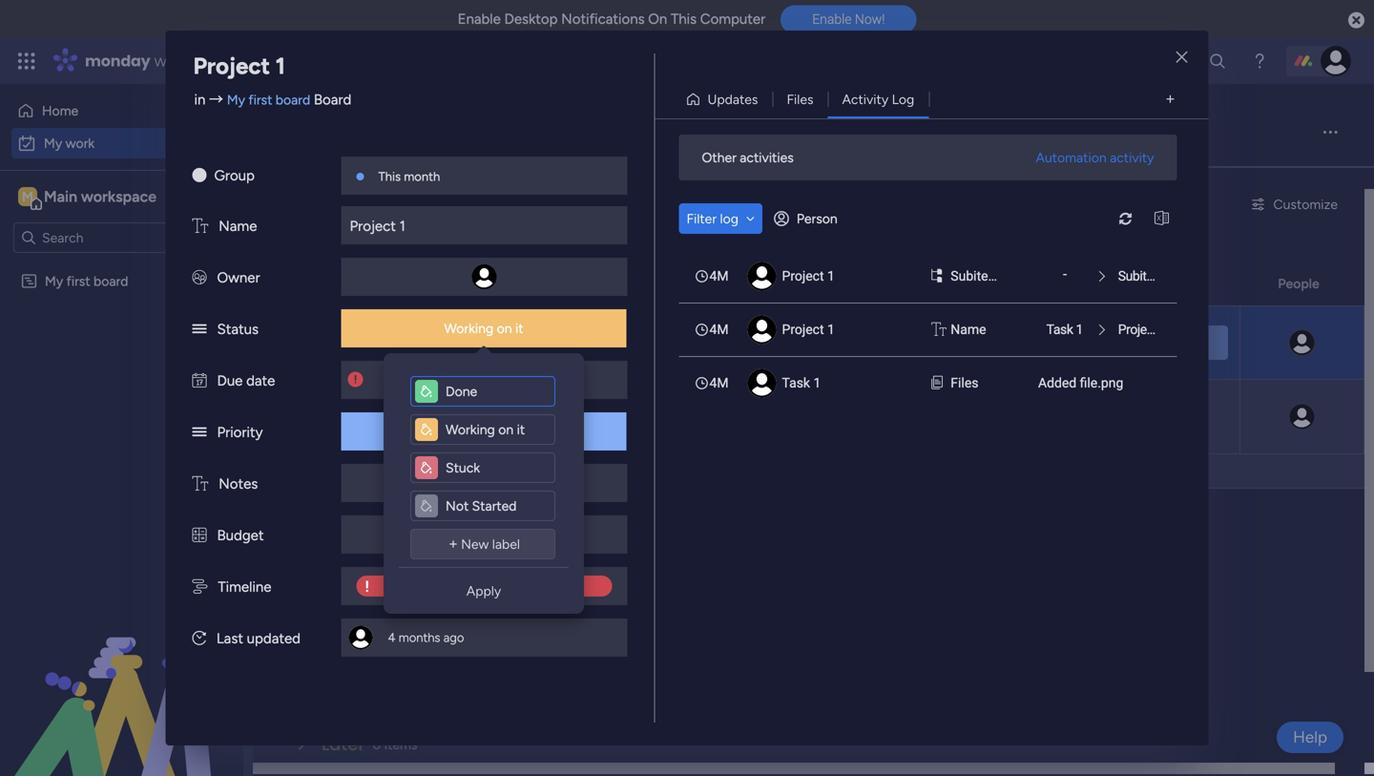 Task type: locate. For each thing, give the bounding box(es) containing it.
home option
[[11, 95, 232, 126]]

0 vertical spatial add label field
[[442, 381, 551, 402]]

1 enable from the left
[[458, 11, 501, 28]]

subitem down refresh image
[[1119, 268, 1165, 284]]

my first board button
[[312, 314, 407, 335], [312, 389, 407, 410]]

main
[[44, 188, 77, 206]]

0 vertical spatial my first board
[[45, 273, 128, 289]]

2 vertical spatial add label field
[[442, 457, 551, 478]]

1 vertical spatial v2 status image
[[192, 424, 207, 441]]

2 enable from the left
[[813, 11, 852, 27]]

0 horizontal spatial enable
[[458, 11, 501, 28]]

hide
[[590, 196, 618, 212]]

refresh image
[[1111, 211, 1141, 226]]

1 horizontal spatial enable
[[813, 11, 852, 27]]

1 vertical spatial new
[[461, 536, 489, 552]]

first down management
[[249, 92, 272, 108]]

1 horizontal spatial low
[[1154, 335, 1179, 351]]

v2 status image down dapulse date column image
[[192, 424, 207, 441]]

this down work on the left top
[[379, 169, 401, 184]]

0 horizontal spatial nov
[[448, 372, 471, 388]]

2 vertical spatial this month
[[426, 391, 493, 407]]

name inside list box
[[951, 322, 987, 337]]

1 horizontal spatial subitem
[[1119, 268, 1165, 284]]

my down search in workspace field
[[45, 273, 63, 289]]

0 vertical spatial new
[[289, 196, 317, 212]]

1 vertical spatial month
[[454, 316, 493, 333]]

0 horizontal spatial name
[[219, 218, 257, 235]]

None search field
[[363, 189, 536, 220]]

this
[[671, 11, 697, 28], [379, 169, 401, 184], [426, 316, 450, 333], [426, 391, 450, 407], [322, 595, 357, 619]]

name for dapulse text column image to the middle
[[951, 322, 987, 337]]

name for dapulse text column image for project 1
[[219, 218, 257, 235]]

new left label
[[461, 536, 489, 552]]

2 vertical spatial 4m
[[710, 375, 729, 391]]

project 1
[[193, 52, 285, 80], [350, 218, 406, 235], [782, 268, 835, 284], [782, 322, 835, 337], [1119, 322, 1168, 337], [318, 344, 377, 362], [518, 391, 570, 407]]

name down the subitems
[[951, 322, 987, 337]]

1 vertical spatial work
[[66, 135, 95, 151]]

0 up months
[[414, 599, 423, 615]]

name
[[219, 218, 257, 235], [951, 322, 987, 337]]

2023
[[876, 335, 905, 350], [492, 372, 521, 388]]

date
[[246, 372, 275, 390]]

0 right today
[[384, 530, 392, 547]]

my first board down 1 button
[[318, 391, 401, 407]]

0 horizontal spatial it
[[516, 320, 524, 337]]

project
[[193, 52, 270, 80], [350, 218, 396, 235], [782, 268, 824, 284], [782, 322, 824, 337], [1119, 322, 1158, 337], [318, 344, 367, 362], [518, 391, 561, 407]]

person
[[797, 211, 838, 227]]

0 vertical spatial 2023
[[876, 335, 905, 350]]

1 vertical spatial subitem
[[341, 419, 398, 437]]

label
[[492, 536, 520, 552]]

v2 subtasks column small image
[[932, 266, 942, 286]]

dapulse text column image up v2 file column icon
[[932, 320, 947, 340]]

my work
[[44, 135, 95, 151]]

0 horizontal spatial task 1
[[782, 375, 821, 391]]

0 horizontal spatial status
[[217, 321, 259, 338]]

my inside list box
[[45, 273, 63, 289]]

priority
[[1140, 275, 1185, 292], [217, 424, 263, 441]]

0 horizontal spatial 0
[[373, 737, 381, 753]]

items inside the later 0 items
[[385, 737, 418, 753]]

it up project 1 button
[[516, 320, 524, 337]]

board down search in workspace field
[[94, 273, 128, 289]]

2 horizontal spatial 0
[[414, 599, 423, 615]]

search image
[[513, 197, 529, 212]]

0 vertical spatial subitem 1
[[1119, 268, 1175, 284]]

due
[[217, 372, 243, 390]]

in
[[194, 91, 206, 108]]

status down owner
[[217, 321, 259, 338]]

list box
[[679, 249, 1178, 410]]

1 vertical spatial status
[[217, 321, 259, 338]]

v2 status image for status
[[192, 321, 207, 338]]

subitem 1 down export to excel icon on the top right
[[1119, 268, 1175, 284]]

month up filter dashboard by text search field
[[404, 169, 440, 184]]

this up "action"
[[426, 391, 450, 407]]

search everything image
[[1209, 52, 1228, 71]]

item down my work
[[321, 196, 347, 212]]

last updated
[[217, 630, 301, 647]]

subitem up the + add item on the left bottom of the page
[[341, 419, 398, 437]]

items inside the "today 0 items"
[[396, 530, 429, 547]]

status right v2 subtasks column small image
[[994, 275, 1034, 292]]

1 vertical spatial task
[[782, 375, 811, 391]]

0 vertical spatial this month
[[379, 169, 440, 184]]

3 4m from the top
[[710, 375, 729, 391]]

1 vertical spatial this month button
[[420, 389, 498, 410]]

project 1 button
[[512, 389, 575, 410]]

0 horizontal spatial v2 overdue deadline image
[[348, 371, 363, 389]]

my
[[227, 92, 245, 108], [282, 110, 325, 153], [44, 135, 62, 151], [45, 273, 63, 289], [318, 316, 336, 333], [318, 391, 336, 407]]

nov
[[832, 335, 855, 350], [448, 372, 471, 388]]

2 vertical spatial dapulse text column image
[[192, 475, 208, 493]]

4m
[[710, 268, 729, 284], [710, 322, 729, 337], [710, 375, 729, 391]]

group
[[214, 167, 255, 184]]

task
[[1047, 322, 1074, 337], [782, 375, 811, 391]]

1 vertical spatial priority
[[217, 424, 263, 441]]

on up project 1 button
[[497, 320, 512, 337]]

16, inside project 1 dialog
[[474, 372, 489, 388]]

low inside project 1 dialog
[[472, 423, 497, 440]]

items right later at the bottom left of the page
[[385, 737, 418, 753]]

1 vertical spatial name
[[951, 322, 987, 337]]

0 vertical spatial 16,
[[858, 335, 873, 350]]

v2 file column image
[[932, 373, 943, 393]]

files inside 'button'
[[787, 91, 814, 107]]

dapulse timeline column image
[[192, 579, 208, 596]]

new label
[[461, 536, 520, 552]]

0 horizontal spatial item
[[321, 196, 347, 212]]

items up ago
[[426, 599, 459, 615]]

list box containing 4m
[[679, 249, 1178, 410]]

1 vertical spatial add label field
[[442, 419, 551, 440]]

filter log button
[[679, 203, 763, 234]]

1 vertical spatial subitem 1
[[341, 419, 408, 437]]

0 horizontal spatial subitem
[[341, 419, 398, 437]]

this left week
[[322, 595, 357, 619]]

later 0 items
[[322, 732, 418, 757]]

1 this month button from the top
[[420, 314, 498, 335]]

1 vertical spatial task 1
[[782, 375, 821, 391]]

0 vertical spatial files
[[787, 91, 814, 107]]

my first board down search in workspace field
[[45, 273, 128, 289]]

my down home
[[44, 135, 62, 151]]

automation activity button
[[1029, 142, 1162, 173]]

files right v2 file column icon
[[951, 375, 979, 391]]

board left board on the top left
[[276, 92, 310, 108]]

new for new label
[[461, 536, 489, 552]]

items up default label field
[[489, 476, 520, 492]]

0 right later at the bottom left of the page
[[373, 737, 381, 753]]

monday work management
[[85, 50, 297, 72]]

0 horizontal spatial 2023
[[492, 372, 521, 388]]

new item button
[[282, 189, 355, 220]]

new inside "button"
[[289, 196, 317, 212]]

0 vertical spatial subitem
[[1119, 268, 1165, 284]]

add
[[324, 463, 348, 480]]

board inside in → my first board board
[[276, 92, 310, 108]]

0 vertical spatial v2 status image
[[192, 321, 207, 338]]

files
[[787, 91, 814, 107], [951, 375, 979, 391]]

0 vertical spatial priority
[[1140, 275, 1185, 292]]

month right 1 button
[[454, 316, 493, 333]]

1 vertical spatial nov 16, 2023
[[448, 372, 521, 388]]

working on it
[[444, 320, 524, 337], [978, 335, 1057, 351]]

0 horizontal spatial new
[[289, 196, 317, 212]]

enable left now!
[[813, 11, 852, 27]]

month
[[404, 169, 440, 184], [454, 316, 493, 333], [454, 391, 493, 407]]

0 vertical spatial month
[[404, 169, 440, 184]]

status inside project 1 dialog
[[217, 321, 259, 338]]

apply
[[467, 583, 501, 599]]

0 horizontal spatial files
[[787, 91, 814, 107]]

working down the subitems
[[978, 335, 1027, 351]]

task 1
[[1047, 322, 1084, 337], [782, 375, 821, 391]]

now!
[[855, 11, 885, 27]]

0 horizontal spatial priority
[[217, 424, 263, 441]]

0 horizontal spatial working
[[444, 320, 494, 337]]

1 horizontal spatial files
[[951, 375, 979, 391]]

work inside option
[[66, 135, 95, 151]]

0 horizontal spatial 16,
[[474, 372, 489, 388]]

work
[[154, 50, 189, 72], [66, 135, 95, 151]]

work down home
[[66, 135, 95, 151]]

close image
[[1177, 51, 1188, 64]]

4
[[388, 630, 396, 645]]

people
[[1279, 275, 1320, 292]]

4m for files
[[710, 375, 729, 391]]

my inside option
[[44, 135, 62, 151]]

activity
[[1110, 149, 1155, 166]]

1 vertical spatial 0
[[414, 599, 423, 615]]

0 vertical spatial item
[[321, 196, 347, 212]]

lottie animation element
[[0, 583, 243, 776]]

0 vertical spatial work
[[154, 50, 189, 72]]

my first board list box
[[0, 261, 243, 555]]

my right the →
[[227, 92, 245, 108]]

subitem
[[1119, 268, 1165, 284], [341, 419, 398, 437]]

1 vertical spatial 4m
[[710, 322, 729, 337]]

2 4m from the top
[[710, 322, 729, 337]]

m
[[22, 189, 33, 205]]

working right 1 button
[[444, 320, 494, 337]]

1 vertical spatial my first board
[[318, 316, 401, 333]]

1 horizontal spatial 16,
[[858, 335, 873, 350]]

1 horizontal spatial name
[[951, 322, 987, 337]]

my first board down past
[[318, 316, 401, 333]]

1 vertical spatial item
[[352, 463, 379, 480]]

option
[[0, 264, 243, 268]]

workspace selection element
[[18, 185, 159, 210]]

column header
[[794, 267, 943, 300]]

name down group
[[219, 218, 257, 235]]

v2 multiple person column image
[[192, 269, 207, 286]]

work right monday
[[154, 50, 189, 72]]

status
[[994, 275, 1034, 292], [217, 321, 259, 338]]

0 vertical spatial nov
[[832, 335, 855, 350]]

dapulse text column image left notes
[[192, 475, 208, 493]]

1 horizontal spatial new
[[461, 536, 489, 552]]

16, for leftmost 'v2 overdue deadline' icon
[[474, 372, 489, 388]]

v2 pulse updated log image
[[192, 630, 206, 647]]

files left activity
[[787, 91, 814, 107]]

1 4m from the top
[[710, 268, 729, 284]]

enable inside "button"
[[813, 11, 852, 27]]

notes
[[219, 475, 258, 493]]

1 horizontal spatial nov
[[832, 335, 855, 350]]

enable
[[458, 11, 501, 28], [813, 11, 852, 27]]

on up added
[[1030, 335, 1045, 351]]

0 vertical spatial task 1
[[1047, 322, 1084, 337]]

0 horizontal spatial nov 16, 2023
[[448, 372, 521, 388]]

v2 status image up dapulse date column image
[[192, 321, 207, 338]]

1 vertical spatial my first board button
[[312, 389, 407, 410]]

add view image
[[1167, 92, 1175, 106]]

my first board button up the + add item on the left bottom of the page
[[312, 389, 407, 410]]

first inside in → my first board board
[[249, 92, 272, 108]]

1 horizontal spatial subitem 1
[[1119, 268, 1175, 284]]

1 horizontal spatial item
[[352, 463, 379, 480]]

1 vertical spatial 16,
[[474, 372, 489, 388]]

new inside button
[[461, 536, 489, 552]]

list box inside project 1 dialog
[[679, 249, 1178, 410]]

my first board for 2nd my first board button from the bottom of the page
[[318, 316, 401, 333]]

2
[[422, 278, 430, 295]]

1 horizontal spatial task
[[1047, 322, 1074, 337]]

this month down 2
[[426, 316, 493, 333]]

this down 2
[[426, 316, 450, 333]]

0 vertical spatial dapulse text column image
[[192, 218, 208, 235]]

items right 2
[[433, 278, 466, 295]]

main workspace
[[44, 188, 157, 206]]

dapulse text column image
[[192, 218, 208, 235], [932, 320, 947, 340], [192, 475, 208, 493]]

priority down export to excel icon on the top right
[[1140, 275, 1185, 292]]

new for new item
[[289, 196, 317, 212]]

items right today
[[396, 530, 429, 547]]

Add Label field
[[442, 381, 551, 402], [442, 419, 551, 440], [442, 457, 551, 478]]

this month button down 2
[[420, 314, 498, 335]]

board down 1 button
[[367, 391, 401, 407]]

this month button
[[420, 314, 498, 335], [420, 389, 498, 410]]

home
[[42, 103, 78, 119]]

work for my
[[66, 135, 95, 151]]

this month button right 1 button
[[420, 389, 498, 410]]

2 my first board button from the top
[[312, 389, 407, 410]]

it
[[516, 320, 524, 337], [1049, 335, 1057, 351]]

1 horizontal spatial 0
[[384, 530, 392, 547]]

automation activity
[[1036, 149, 1155, 166]]

past
[[322, 274, 360, 298]]

1 vertical spatial nov
[[448, 372, 471, 388]]

0 horizontal spatial work
[[66, 135, 95, 151]]

1 vertical spatial dapulse text column image
[[932, 320, 947, 340]]

1 vertical spatial v2 overdue deadline image
[[348, 371, 363, 389]]

my first board inside list box
[[45, 273, 128, 289]]

enable left desktop
[[458, 11, 501, 28]]

4m for subitems
[[710, 268, 729, 284]]

0 vertical spatial 0
[[384, 530, 392, 547]]

my first board button down past
[[312, 314, 407, 335]]

1 horizontal spatial working
[[978, 335, 1027, 351]]

0 vertical spatial 4m
[[710, 268, 729, 284]]

2 vertical spatial month
[[454, 391, 493, 407]]

john smith image
[[1321, 46, 1352, 76]]

0 inside the "today 0 items"
[[384, 530, 392, 547]]

0
[[384, 530, 392, 547], [414, 599, 423, 615], [373, 737, 381, 753]]

first down search in workspace field
[[66, 273, 90, 289]]

v2 status image for priority
[[192, 424, 207, 441]]

1 vertical spatial low
[[472, 423, 497, 440]]

working inside project 1 dialog
[[444, 320, 494, 337]]

working on it up project 1 button
[[444, 320, 524, 337]]

1 horizontal spatial v2 overdue deadline image
[[801, 334, 816, 352]]

1 horizontal spatial work
[[154, 50, 189, 72]]

nov inside project 1 dialog
[[448, 372, 471, 388]]

it inside project 1 dialog
[[516, 320, 524, 337]]

working on it up added
[[978, 335, 1057, 351]]

this month left project 1 button
[[426, 391, 493, 407]]

2 v2 status image from the top
[[192, 424, 207, 441]]

my inside in → my first board board
[[227, 92, 245, 108]]

0 horizontal spatial on
[[497, 320, 512, 337]]

it up added
[[1049, 335, 1057, 351]]

$100
[[470, 527, 499, 543]]

0 horizontal spatial working on it
[[444, 320, 524, 337]]

1 vertical spatial 2023
[[492, 372, 521, 388]]

monday marketplace image
[[1162, 52, 1181, 71]]

item right 'add'
[[352, 463, 379, 480]]

month left project 1 button
[[454, 391, 493, 407]]

0 horizontal spatial low
[[472, 423, 497, 440]]

items
[[433, 278, 466, 295], [489, 476, 520, 492], [396, 530, 429, 547], [426, 599, 459, 615], [385, 737, 418, 753]]

month for second this month button
[[454, 391, 493, 407]]

1 v2 status image from the top
[[192, 321, 207, 338]]

low
[[1154, 335, 1179, 351], [472, 423, 497, 440]]

0 vertical spatial status
[[994, 275, 1034, 292]]

working
[[444, 320, 494, 337], [978, 335, 1027, 351]]

v2 overdue deadline image
[[801, 334, 816, 352], [348, 371, 363, 389]]

this month
[[379, 169, 440, 184], [426, 316, 493, 333], [426, 391, 493, 407]]

0 inside the later 0 items
[[373, 737, 381, 753]]

person button
[[767, 203, 849, 234]]

priority up notes
[[217, 424, 263, 441]]

nov 16, 2023
[[832, 335, 905, 350], [448, 372, 521, 388]]

subitem 1 up the + add item on the left bottom of the page
[[341, 419, 408, 437]]

dapulse text column image down v2 sun icon
[[192, 218, 208, 235]]

new down my work
[[289, 196, 317, 212]]

this month up filter dashboard by text search field
[[379, 169, 440, 184]]

board down dates
[[367, 316, 401, 333]]

dapulse close image
[[1349, 11, 1365, 31]]

1
[[276, 52, 285, 80], [400, 218, 406, 235], [828, 268, 835, 284], [1168, 268, 1175, 284], [828, 322, 835, 337], [1076, 322, 1084, 337], [1161, 322, 1168, 337], [371, 344, 377, 362], [389, 346, 393, 360], [814, 375, 821, 391], [564, 391, 570, 407], [402, 419, 408, 437]]

v2 status image
[[192, 321, 207, 338], [192, 424, 207, 441]]



Task type: describe. For each thing, give the bounding box(es) containing it.
past dates 2 items
[[322, 274, 466, 298]]

0 vertical spatial nov 16, 2023
[[832, 335, 905, 350]]

my down board on the top left
[[282, 110, 325, 153]]

this week 0 items
[[322, 595, 459, 619]]

updated
[[247, 630, 301, 647]]

in → my first board board
[[194, 91, 352, 108]]

0 vertical spatial v2 overdue deadline image
[[801, 334, 816, 352]]

my first board link
[[227, 92, 310, 108]]

enable now!
[[813, 11, 885, 27]]

my work link
[[11, 128, 232, 158]]

1 horizontal spatial task 1
[[1047, 322, 1084, 337]]

customize button
[[1243, 189, 1346, 220]]

0 horizontal spatial subitem 1
[[341, 419, 408, 437]]

timeline
[[218, 579, 272, 596]]

week
[[361, 595, 407, 619]]

1 horizontal spatial on
[[1030, 335, 1045, 351]]

→
[[209, 91, 223, 108]]

1 horizontal spatial 2023
[[876, 335, 905, 350]]

project inside button
[[518, 391, 561, 407]]

activity log
[[843, 91, 915, 107]]

later
[[322, 732, 365, 757]]

help
[[1294, 727, 1328, 747]]

month inside project 1 dialog
[[404, 169, 440, 184]]

1 inside button
[[564, 391, 570, 407]]

workspace image
[[18, 186, 37, 207]]

items inside the past dates 2 items
[[433, 278, 466, 295]]

enable for enable now!
[[813, 11, 852, 27]]

first up the + add item on the left bottom of the page
[[340, 391, 363, 407]]

2023 inside project 1 dialog
[[492, 372, 521, 388]]

log
[[892, 91, 915, 107]]

2 this month button from the top
[[420, 389, 498, 410]]

dapulse numbers column image
[[192, 527, 207, 544]]

owner
[[217, 269, 260, 286]]

apply button
[[399, 576, 569, 606]]

project 1 inside button
[[518, 391, 570, 407]]

customize
[[1274, 196, 1338, 212]]

item inside "button"
[[321, 196, 347, 212]]

1 inside button
[[389, 346, 393, 360]]

added
[[1039, 375, 1077, 391]]

files button
[[773, 84, 828, 115]]

+
[[312, 463, 321, 480]]

activity log button
[[828, 84, 929, 115]]

items inside project 1 dialog
[[489, 476, 520, 492]]

on inside project 1 dialog
[[497, 320, 512, 337]]

file.png
[[1080, 375, 1124, 391]]

updates button
[[678, 84, 773, 115]]

management
[[193, 50, 297, 72]]

priority inside project 1 dialog
[[217, 424, 263, 441]]

dapulse text column image for action
[[192, 475, 208, 493]]

working on it inside project 1 dialog
[[444, 320, 524, 337]]

+ add item
[[312, 463, 379, 480]]

filter log
[[687, 211, 739, 227]]

activity
[[843, 91, 889, 107]]

my work option
[[11, 128, 232, 158]]

0 vertical spatial task
[[1047, 322, 1074, 337]]

notifications
[[561, 11, 645, 28]]

activities
[[740, 149, 794, 166]]

enable for enable desktop notifications on this computer
[[458, 11, 501, 28]]

4m for name
[[710, 322, 729, 337]]

1 vertical spatial this month
[[426, 316, 493, 333]]

0 inside this week 0 items
[[414, 599, 423, 615]]

today
[[322, 526, 376, 550]]

home link
[[11, 95, 232, 126]]

select product image
[[17, 52, 36, 71]]

new label button
[[411, 529, 556, 559]]

this inside project 1 dialog
[[379, 169, 401, 184]]

16, for top 'v2 overdue deadline' icon
[[858, 335, 873, 350]]

last
[[217, 630, 243, 647]]

Default Label field
[[442, 495, 551, 516]]

1 horizontal spatial working on it
[[978, 335, 1057, 351]]

nov for leftmost 'v2 overdue deadline' icon
[[448, 372, 471, 388]]

nov 16, 2023 inside project 1 dialog
[[448, 372, 521, 388]]

Filter dashboard by text search field
[[363, 189, 536, 220]]

0 horizontal spatial task
[[782, 375, 811, 391]]

desktop
[[505, 11, 558, 28]]

this right on
[[671, 11, 697, 28]]

hide button
[[555, 189, 626, 220]]

my up 'add'
[[318, 391, 336, 407]]

my down past
[[318, 316, 336, 333]]

today 0 items
[[322, 526, 429, 550]]

other
[[702, 149, 737, 166]]

this month inside project 1 dialog
[[379, 169, 440, 184]]

subitem inside project 1 dialog
[[1119, 268, 1165, 284]]

v2 sun image
[[192, 167, 207, 184]]

angle down image
[[746, 212, 755, 225]]

work for monday
[[154, 50, 189, 72]]

0 for later
[[373, 737, 381, 753]]

1 button
[[385, 316, 397, 390]]

1 add label field from the top
[[442, 381, 551, 402]]

month for 2nd this month button from the bottom of the page
[[454, 316, 493, 333]]

workspace
[[81, 188, 157, 206]]

board
[[314, 91, 352, 108]]

action items
[[449, 476, 520, 492]]

4 months ago
[[388, 630, 464, 645]]

dates
[[364, 274, 415, 298]]

updates
[[708, 91, 758, 107]]

my work
[[282, 110, 410, 153]]

ago
[[444, 630, 464, 645]]

added file.png
[[1039, 375, 1124, 391]]

work
[[333, 110, 410, 153]]

first inside list box
[[66, 273, 90, 289]]

enable now! button
[[781, 5, 917, 34]]

dapulse date column image
[[192, 372, 207, 390]]

action
[[449, 476, 486, 492]]

1 my first board button from the top
[[312, 314, 407, 335]]

subitems
[[951, 268, 1007, 284]]

due date
[[217, 372, 275, 390]]

enable desktop notifications on this computer
[[458, 11, 766, 28]]

months
[[399, 630, 441, 645]]

board inside list box
[[94, 273, 128, 289]]

nov for top 'v2 overdue deadline' icon
[[832, 335, 855, 350]]

on
[[648, 11, 668, 28]]

2 add label field from the top
[[442, 419, 551, 440]]

help button
[[1278, 722, 1344, 753]]

1 horizontal spatial it
[[1049, 335, 1057, 351]]

Search in workspace field
[[40, 227, 159, 249]]

first down past
[[340, 316, 363, 333]]

items inside this week 0 items
[[426, 599, 459, 615]]

3 add label field from the top
[[442, 457, 551, 478]]

lottie animation image
[[0, 583, 243, 776]]

1 vertical spatial files
[[951, 375, 979, 391]]

0 vertical spatial low
[[1154, 335, 1179, 351]]

export to excel image
[[1147, 211, 1178, 226]]

computer
[[701, 11, 766, 28]]

0 for today
[[384, 530, 392, 547]]

dapulse text column image for project 1
[[192, 218, 208, 235]]

new item
[[289, 196, 347, 212]]

budget
[[217, 527, 264, 544]]

help image
[[1251, 52, 1270, 71]]

1 horizontal spatial priority
[[1140, 275, 1185, 292]]

monday
[[85, 50, 150, 72]]

project 1 dialog
[[0, 0, 1375, 776]]

other activities
[[702, 149, 794, 166]]

subitem 1 inside project 1 dialog
[[1119, 268, 1175, 284]]

filter
[[687, 211, 717, 227]]

1 horizontal spatial status
[[994, 275, 1034, 292]]

automation
[[1036, 149, 1107, 166]]

my first board for first my first board button from the bottom of the page
[[318, 391, 401, 407]]

log
[[720, 211, 739, 227]]



Task type: vqa. For each thing, say whether or not it's contained in the screenshot.
the New
yes



